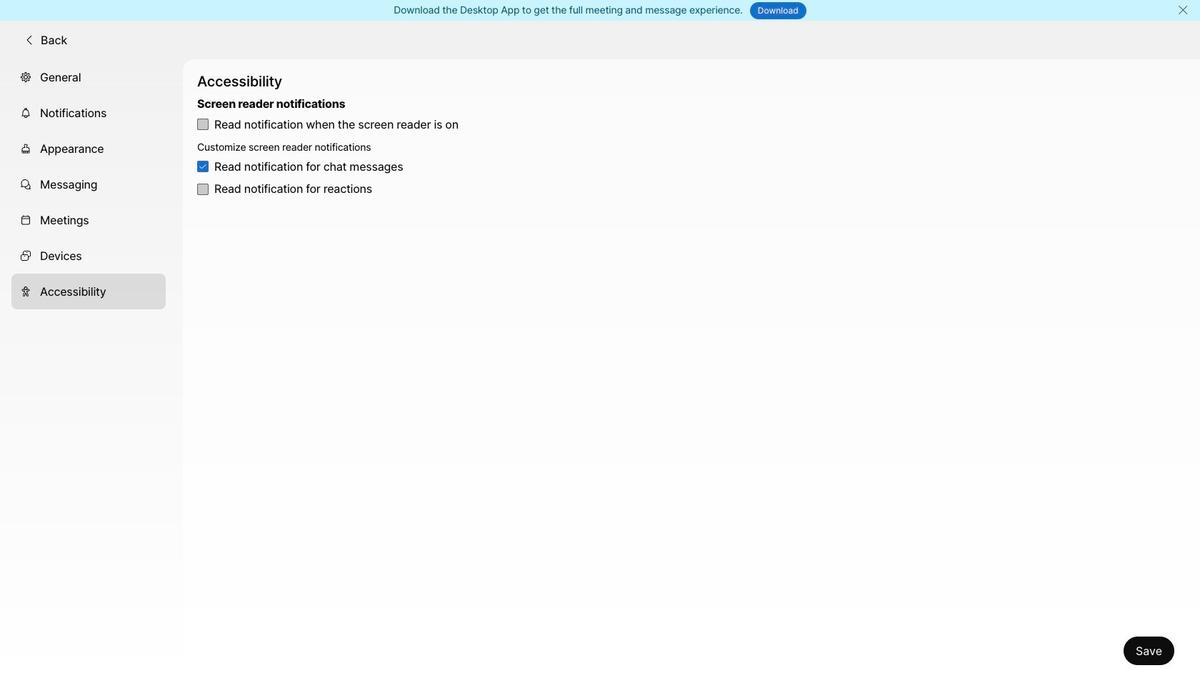Task type: describe. For each thing, give the bounding box(es) containing it.
appearance tab
[[11, 131, 166, 166]]

meetings tab
[[11, 202, 166, 238]]

messaging tab
[[11, 166, 166, 202]]

notifications tab
[[11, 95, 166, 131]]

cancel_16 image
[[1178, 4, 1189, 16]]



Task type: locate. For each thing, give the bounding box(es) containing it.
general tab
[[11, 59, 166, 95]]

devices tab
[[11, 238, 166, 274]]

accessibility tab
[[11, 274, 166, 309]]

settings navigation
[[0, 59, 183, 688]]



Task type: vqa. For each thing, say whether or not it's contained in the screenshot.
navigation
no



